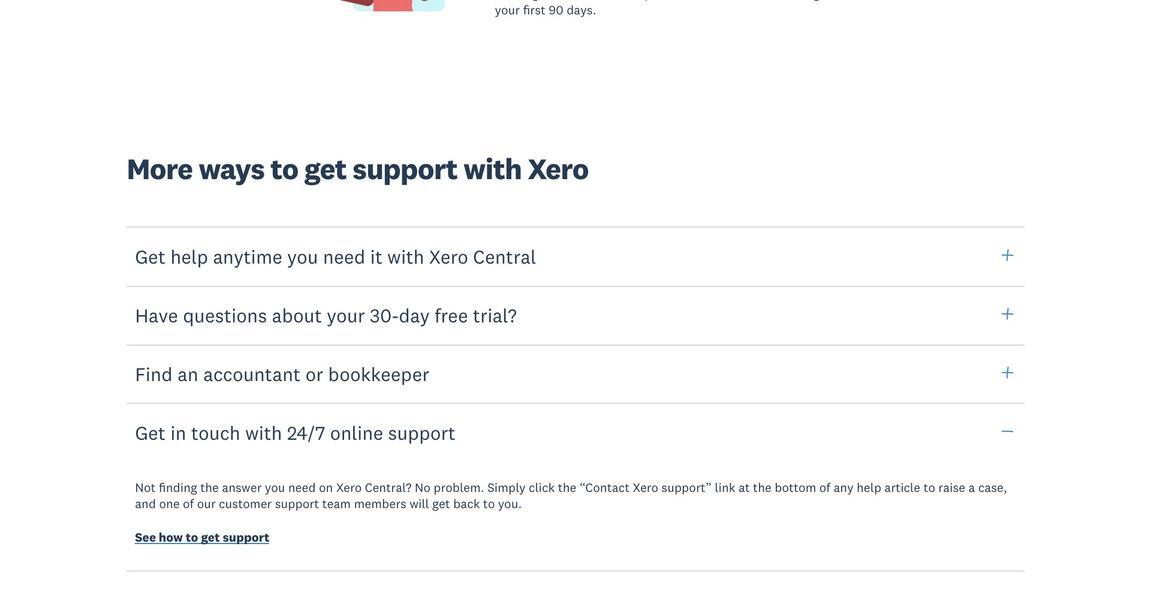 Task type: vqa. For each thing, say whether or not it's contained in the screenshot.
Start using Xero for free at the top of the page
no



Task type: locate. For each thing, give the bounding box(es) containing it.
or
[[306, 362, 324, 386]]

1 horizontal spatial with
[[388, 245, 425, 269]]

1 vertical spatial get
[[433, 496, 450, 513]]

1 horizontal spatial you
[[287, 245, 318, 269]]

1 horizontal spatial need
[[323, 245, 366, 269]]

need left on
[[288, 480, 316, 496]]

need
[[323, 245, 366, 269], [288, 480, 316, 496]]

to right how
[[186, 530, 198, 546]]

1 horizontal spatial help
[[857, 480, 882, 496]]

get inside get help anytime you need it with xero central dropdown button
[[135, 245, 166, 269]]

the
[[200, 480, 219, 496], [558, 480, 577, 496], [754, 480, 772, 496]]

1 horizontal spatial of
[[820, 480, 831, 496]]

more ways to get support with xero
[[127, 151, 589, 187]]

help inside dropdown button
[[170, 245, 208, 269]]

get up have
[[135, 245, 166, 269]]

simply
[[488, 480, 526, 496]]

0 vertical spatial get
[[135, 245, 166, 269]]

0 vertical spatial need
[[323, 245, 366, 269]]

you inside 'not finding the answer you need on xero central? no problem. simply click the "contact xero support" link at the bottom of any help article to raise a case, and one of our customer support team members will get back to you.'
[[265, 480, 285, 496]]

30-
[[370, 303, 399, 327]]

you inside dropdown button
[[287, 245, 318, 269]]

0 horizontal spatial of
[[183, 496, 194, 513]]

2 vertical spatial with
[[245, 421, 282, 445]]

1 vertical spatial get
[[135, 421, 166, 445]]

of
[[820, 480, 831, 496], [183, 496, 194, 513]]

1 vertical spatial help
[[857, 480, 882, 496]]

questions
[[183, 303, 267, 327]]

you right anytime
[[287, 245, 318, 269]]

0 horizontal spatial you
[[265, 480, 285, 496]]

1 horizontal spatial get
[[304, 151, 347, 187]]

support inside dropdown button
[[388, 421, 456, 445]]

get left in
[[135, 421, 166, 445]]

you.
[[498, 496, 522, 513]]

you
[[287, 245, 318, 269], [265, 480, 285, 496]]

with
[[464, 151, 522, 187], [388, 245, 425, 269], [245, 421, 282, 445]]

accountant
[[203, 362, 301, 386]]

get inside 'not finding the answer you need on xero central? no problem. simply click the "contact xero support" link at the bottom of any help article to raise a case, and one of our customer support team members will get back to you.'
[[433, 496, 450, 513]]

to
[[271, 151, 298, 187], [924, 480, 936, 496], [483, 496, 495, 513], [186, 530, 198, 546]]

need left the it
[[323, 245, 366, 269]]

2 horizontal spatial get
[[433, 496, 450, 513]]

get inside see how to get support link
[[201, 530, 220, 546]]

1 vertical spatial need
[[288, 480, 316, 496]]

0 horizontal spatial get
[[201, 530, 220, 546]]

of left any in the bottom right of the page
[[820, 480, 831, 496]]

support"
[[662, 480, 712, 496]]

2 horizontal spatial with
[[464, 151, 522, 187]]

bottom
[[775, 480, 817, 496]]

0 vertical spatial help
[[170, 245, 208, 269]]

your
[[327, 303, 365, 327]]

the right "click"
[[558, 480, 577, 496]]

get inside get in touch with 24/7 online support dropdown button
[[135, 421, 166, 445]]

not
[[135, 480, 156, 496]]

get
[[135, 245, 166, 269], [135, 421, 166, 445]]

help inside 'not finding the answer you need on xero central? no problem. simply click the "contact xero support" link at the bottom of any help article to raise a case, and one of our customer support team members will get back to you.'
[[857, 480, 882, 496]]

"contact
[[580, 480, 630, 496]]

bookkeeper
[[328, 362, 430, 386]]

1 horizontal spatial the
[[558, 480, 577, 496]]

to left raise
[[924, 480, 936, 496]]

have
[[135, 303, 178, 327]]

article
[[885, 480, 921, 496]]

1 vertical spatial with
[[388, 245, 425, 269]]

get help anytime you need it with xero central
[[135, 245, 537, 269]]

help
[[170, 245, 208, 269], [857, 480, 882, 496]]

2 get from the top
[[135, 421, 166, 445]]

online
[[330, 421, 383, 445]]

it
[[370, 245, 383, 269]]

1 get from the top
[[135, 245, 166, 269]]

help left anytime
[[170, 245, 208, 269]]

help right any in the bottom right of the page
[[857, 480, 882, 496]]

any
[[834, 480, 854, 496]]

0 horizontal spatial help
[[170, 245, 208, 269]]

0 horizontal spatial with
[[245, 421, 282, 445]]

get for more ways to get support with xero
[[304, 151, 347, 187]]

2 horizontal spatial the
[[754, 480, 772, 496]]

will
[[410, 496, 429, 513]]

and
[[135, 496, 156, 513]]

no
[[415, 480, 431, 496]]

back
[[454, 496, 480, 513]]

get in touch with 24/7 online support element
[[115, 463, 1037, 572]]

0 vertical spatial you
[[287, 245, 318, 269]]

get in touch with 24/7 online support
[[135, 421, 456, 445]]

2 vertical spatial get
[[201, 530, 220, 546]]

0 horizontal spatial need
[[288, 480, 316, 496]]

case,
[[979, 480, 1008, 496]]

xero
[[528, 151, 589, 187], [429, 245, 469, 269], [336, 480, 362, 496], [633, 480, 659, 496]]

anytime
[[213, 245, 283, 269]]

of left our
[[183, 496, 194, 513]]

you right answer
[[265, 480, 285, 496]]

1 vertical spatial you
[[265, 480, 285, 496]]

get for get in touch with 24/7 online support
[[135, 421, 166, 445]]

get help anytime you need it with xero central button
[[127, 227, 1025, 287]]

free
[[435, 303, 468, 327]]

more
[[127, 151, 193, 187]]

the up our
[[200, 480, 219, 496]]

get
[[304, 151, 347, 187], [433, 496, 450, 513], [201, 530, 220, 546]]

support
[[353, 151, 458, 187], [388, 421, 456, 445], [275, 496, 319, 513], [223, 530, 270, 546]]

0 vertical spatial get
[[304, 151, 347, 187]]

problem.
[[434, 480, 485, 496]]

see how to get support
[[135, 530, 270, 546]]

the right at on the bottom of the page
[[754, 480, 772, 496]]

0 horizontal spatial the
[[200, 480, 219, 496]]

to right ways
[[271, 151, 298, 187]]

customer
[[219, 496, 272, 513]]

touch
[[191, 421, 241, 445]]



Task type: describe. For each thing, give the bounding box(es) containing it.
see how to get support link
[[135, 530, 270, 549]]

get for get help anytime you need it with xero central
[[135, 245, 166, 269]]

trial?
[[473, 303, 517, 327]]

to left you.
[[483, 496, 495, 513]]

members
[[354, 496, 407, 513]]

2 the from the left
[[558, 480, 577, 496]]

one
[[159, 496, 180, 513]]

need inside 'not finding the answer you need on xero central? no problem. simply click the "contact xero support" link at the bottom of any help article to raise a case, and one of our customer support team members will get back to you.'
[[288, 480, 316, 496]]

a
[[969, 480, 976, 496]]

central
[[473, 245, 537, 269]]

answer
[[222, 480, 262, 496]]

an
[[178, 362, 198, 386]]

1 the from the left
[[200, 480, 219, 496]]

about
[[272, 303, 322, 327]]

get for see how to get support
[[201, 530, 220, 546]]

3 the from the left
[[754, 480, 772, 496]]

day
[[399, 303, 430, 327]]

see
[[135, 530, 156, 546]]

on
[[319, 480, 333, 496]]

team
[[322, 496, 351, 513]]

find an accountant or bookkeeper
[[135, 362, 430, 386]]

find an accountant or bookkeeper button
[[127, 344, 1025, 405]]

get in touch with 24/7 online support button
[[127, 403, 1025, 463]]

our
[[197, 496, 216, 513]]

0 vertical spatial with
[[464, 151, 522, 187]]

have questions about your 30-day free trial? button
[[127, 285, 1025, 346]]

at
[[739, 480, 750, 496]]

in
[[170, 421, 186, 445]]

24/7
[[287, 421, 326, 445]]

central?
[[365, 480, 412, 496]]

finding
[[159, 480, 197, 496]]

how
[[159, 530, 183, 546]]

find
[[135, 362, 173, 386]]

xero inside get help anytime you need it with xero central dropdown button
[[429, 245, 469, 269]]

link
[[715, 480, 736, 496]]

have questions about your 30-day free trial?
[[135, 303, 517, 327]]

need inside dropdown button
[[323, 245, 366, 269]]

not finding the answer you need on xero central? no problem. simply click the "contact xero support" link at the bottom of any help article to raise a case, and one of our customer support team members will get back to you.
[[135, 480, 1008, 513]]

support inside 'not finding the answer you need on xero central? no problem. simply click the "contact xero support" link at the bottom of any help article to raise a case, and one of our customer support team members will get back to you.'
[[275, 496, 319, 513]]

click
[[529, 480, 555, 496]]

ways
[[199, 151, 265, 187]]

raise
[[939, 480, 966, 496]]



